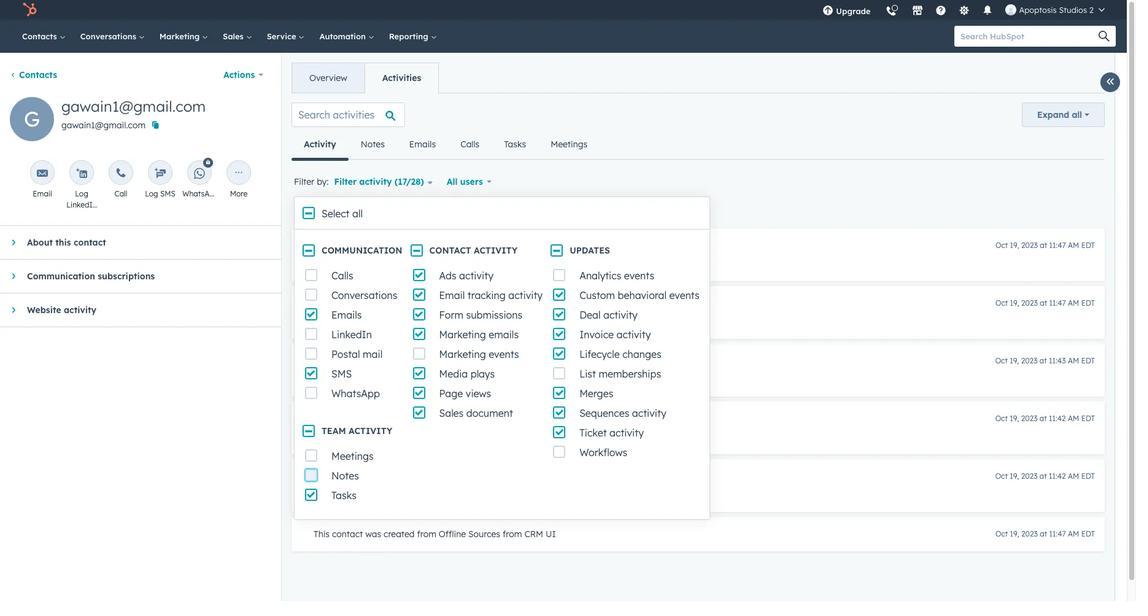 Task type: describe. For each thing, give the bounding box(es) containing it.
analytics
[[580, 270, 622, 282]]

at for appointment scheduled
[[1040, 414, 1047, 423]]

studios
[[1059, 5, 1088, 15]]

0 horizontal spatial tasks
[[332, 489, 357, 502]]

2 vertical spatial lifecycle
[[580, 348, 620, 360]]

communication subscriptions
[[27, 271, 155, 282]]

meetings button
[[539, 130, 600, 159]]

mail
[[363, 348, 383, 360]]

view up invoice on the bottom
[[581, 315, 602, 326]]

edt for opportunity
[[1082, 241, 1095, 250]]

1 vertical spatial contacts
[[19, 69, 57, 80]]

scheduled
[[520, 430, 561, 441]]

emails
[[489, 329, 519, 341]]

this
[[314, 529, 330, 540]]

2 lifecycle change element from the top
[[292, 286, 1105, 339]]

at for deal
[[1040, 356, 1047, 365]]

deal activity for 1st deal activity element from the top
[[314, 356, 369, 367]]

october 2023 feed
[[282, 93, 1115, 566]]

tasks inside button
[[504, 139, 526, 150]]

filter activity (17/28)
[[334, 176, 424, 187]]

(17/28)
[[395, 176, 424, 187]]

contact right this
[[332, 529, 363, 540]]

oct 19, 2023 at 11:43 am edt
[[996, 356, 1095, 365]]

activity button
[[292, 130, 349, 161]]

1 vertical spatial .
[[561, 430, 563, 441]]

overview link
[[292, 63, 365, 93]]

this inside dropdown button
[[55, 237, 71, 248]]

2023 for 1st deal activity element from the top
[[1022, 356, 1038, 365]]

deal for 1st deal activity element from the top
[[314, 356, 333, 367]]

3 oct 19, 2023 at 11:47 am edt from the top
[[996, 529, 1095, 538]]

website
[[27, 305, 61, 316]]

log sms
[[145, 189, 175, 198]]

contact
[[430, 245, 471, 256]]

oct for updated the lifecycle stage for this contact to
[[996, 298, 1008, 308]]

1 vertical spatial was
[[365, 529, 381, 540]]

tasks button
[[492, 130, 539, 159]]

0 vertical spatial to
[[510, 257, 518, 268]]

invoice
[[580, 329, 614, 341]]

this contact was created from offline sources from crm ui
[[314, 529, 556, 540]]

upgrade
[[837, 6, 871, 16]]

1 horizontal spatial for
[[481, 315, 493, 326]]

hubspot image
[[22, 2, 37, 17]]

calling icon image
[[886, 6, 897, 17]]

1 vertical spatial notes
[[332, 470, 359, 482]]

tracking
[[468, 289, 506, 301]]

ui
[[546, 529, 556, 540]]

settings image
[[959, 6, 970, 17]]

form
[[439, 309, 464, 321]]

service
[[267, 31, 299, 41]]

list
[[580, 368, 596, 380]]

0 vertical spatial sms
[[160, 189, 175, 198]]

3 tara schultz button from the top
[[314, 429, 367, 443]]

appointment
[[465, 430, 518, 441]]

overview
[[309, 72, 347, 84]]

view details for 'view details' link under custom
[[581, 315, 633, 326]]

memberships
[[599, 368, 661, 380]]

oct 19, 2023 at 11:42 am edt for 2nd deal activity element from the bottom
[[996, 414, 1095, 423]]

automation
[[320, 31, 368, 41]]

invoice activity
[[580, 329, 651, 341]]

1 vertical spatial events
[[670, 289, 700, 301]]

october
[[294, 205, 332, 217]]

merges
[[580, 387, 614, 400]]

deal for first deal activity element from the bottom of the october 2023 feed
[[314, 471, 333, 482]]

all
[[447, 176, 458, 187]]

activity inside website activity dropdown button
[[64, 305, 96, 316]]

tara for second tara schultz button from the top of the october 2023 feed
[[314, 373, 333, 384]]

1 horizontal spatial lifecycle
[[421, 315, 454, 326]]

to inside deal activity element
[[454, 373, 463, 384]]

emails button
[[397, 130, 448, 159]]

4 tara schultz button from the top
[[314, 486, 367, 501]]

navigation containing overview
[[292, 63, 439, 93]]

0 horizontal spatial meetings
[[332, 450, 374, 462]]

actions button
[[215, 63, 271, 87]]

communication
[[322, 245, 403, 256]]

notifications image
[[983, 6, 994, 17]]

media plays
[[439, 368, 495, 380]]

all users
[[447, 176, 483, 187]]

the
[[406, 315, 419, 326]]

1 vertical spatial linkedin
[[332, 329, 372, 341]]

automation link
[[312, 20, 382, 53]]

opportunity
[[521, 257, 570, 268]]

. inside lifecycle change element
[[570, 257, 571, 268]]

2 tara schultz button from the top
[[314, 371, 367, 386]]

emails inside emails button
[[409, 139, 436, 150]]

tara schultz image
[[1006, 4, 1017, 15]]

1 horizontal spatial whatsapp
[[332, 387, 380, 400]]

change for opportunity
[[354, 240, 386, 251]]

about
[[27, 237, 53, 248]]

apoptosis studios 2 button
[[999, 0, 1113, 20]]

details for 'view details' link underneath updates
[[597, 257, 626, 268]]

lifecycle for updated the lifecycle stage for this contact to
[[314, 298, 352, 309]]

expand all
[[1038, 109, 1083, 120]]

oct for opportunity
[[996, 241, 1008, 250]]

Search HubSpot search field
[[955, 26, 1105, 47]]

1 vertical spatial conversations
[[332, 289, 397, 301]]

contact activity
[[430, 245, 518, 256]]

2 deal activity element from the top
[[292, 402, 1105, 454]]

was inside lifecycle change element
[[455, 257, 471, 268]]

marketing emails
[[439, 329, 519, 341]]

search button
[[1093, 26, 1116, 47]]

media
[[439, 368, 468, 380]]

marketing for marketing events
[[439, 348, 486, 360]]

oct for appointment scheduled
[[996, 414, 1008, 423]]

view details link up workflows
[[565, 430, 631, 445]]

team
[[322, 426, 346, 437]]

view details for 'view details' link on top of workflows
[[565, 430, 618, 441]]

website activity
[[27, 305, 96, 316]]

log for log linkedin message
[[75, 189, 88, 198]]

help button
[[931, 0, 952, 20]]

more
[[230, 189, 248, 198]]

tara schultz for second tara schultz button from the top of the october 2023 feed
[[314, 373, 367, 384]]

schultz for second tara schultz button from the top of the october 2023 feed
[[336, 373, 367, 384]]

all users button
[[439, 169, 500, 194]]

settings link
[[952, 0, 978, 20]]

offline
[[439, 529, 466, 540]]

19, for appointment scheduled
[[1010, 414, 1019, 423]]

created
[[384, 529, 415, 540]]

sales link
[[216, 20, 260, 53]]

linkedin inside 'log linkedin message'
[[66, 200, 97, 209]]

5 19, from the top
[[1010, 472, 1019, 481]]

details for 'view details' link on top of merges
[[547, 373, 576, 384]]

expand
[[1038, 109, 1070, 120]]

deal up invoice on the bottom
[[580, 309, 601, 321]]

sequences activity
[[580, 407, 667, 419]]

11:43
[[1049, 356, 1066, 365]]

edt for appointment scheduled
[[1082, 414, 1095, 423]]

conversations inside conversations link
[[80, 31, 139, 41]]

am for deal
[[1068, 356, 1080, 365]]

all for select all
[[352, 208, 363, 220]]

calling icon button
[[881, 1, 902, 19]]

apoptosis studios 2
[[1020, 5, 1094, 15]]

appointment scheduled .
[[465, 430, 565, 441]]

Search activities search field
[[292, 103, 405, 127]]

lifecycle changes
[[580, 348, 662, 360]]

1 vertical spatial stage
[[456, 315, 479, 326]]

team activity
[[322, 426, 392, 437]]

0 horizontal spatial calls
[[332, 270, 353, 282]]

menu containing apoptosis studios 2
[[816, 0, 1113, 24]]

events for analytics events
[[624, 270, 655, 282]]

19, for deal
[[1010, 356, 1019, 365]]

deal activity for 2nd deal activity element from the bottom
[[314, 413, 369, 424]]

moved
[[369, 430, 397, 441]]

11:42 for 2nd deal activity element from the bottom
[[1049, 414, 1066, 423]]

apoptosis
[[1020, 5, 1057, 15]]

workflows
[[580, 446, 628, 459]]

5 edt from the top
[[1082, 472, 1095, 481]]

view right sent
[[524, 373, 545, 384]]

0 horizontal spatial updated
[[369, 315, 404, 326]]

log sms image
[[155, 168, 166, 179]]

2 gawain1@gmail.com from the top
[[61, 120, 146, 131]]

sales for sales
[[223, 31, 246, 41]]

marketplaces image
[[913, 6, 924, 17]]

view details link down custom
[[581, 314, 646, 329]]

hubspot link
[[15, 2, 46, 17]]

2023 for 2nd lifecycle change element from the top of the october 2023 feed
[[1022, 298, 1038, 308]]

schultz inside lifecycle change element
[[336, 315, 367, 326]]

communication subscriptions button
[[0, 260, 264, 293]]

notifications button
[[978, 0, 999, 20]]

changes
[[623, 348, 662, 360]]

log linkedin message
[[66, 189, 97, 220]]

tara for second tara schultz button from the bottom
[[314, 430, 333, 441]]

view down updates
[[574, 257, 595, 268]]



Task type: vqa. For each thing, say whether or not it's contained in the screenshot.
preview list item
no



Task type: locate. For each thing, give the bounding box(es) containing it.
4 edt from the top
[[1082, 414, 1095, 423]]

change for updated the lifecycle stage for this contact to
[[354, 298, 386, 309]]

for down communication on the top of the page
[[391, 257, 402, 268]]

expand all button
[[1022, 103, 1105, 127]]

0 vertical spatial linkedin
[[66, 200, 97, 209]]

navigation
[[292, 63, 439, 93], [292, 130, 600, 161]]

notes inside button
[[361, 139, 385, 150]]

was up ads activity
[[455, 257, 471, 268]]

11:42 for first deal activity element from the bottom of the october 2023 feed
[[1049, 472, 1066, 481]]

lifecycle for opportunity
[[314, 240, 352, 251]]

change
[[354, 240, 386, 251], [354, 298, 386, 309]]

updated down "contact activity"
[[473, 257, 507, 268]]

caret image for website activity
[[12, 306, 15, 314]]

caret image left website
[[12, 306, 15, 314]]

events right behavioral
[[670, 289, 700, 301]]

change up mail
[[354, 298, 386, 309]]

details for 'view details' link on top of workflows
[[589, 430, 618, 441]]

email for email
[[33, 189, 52, 198]]

1 vertical spatial sms
[[332, 368, 352, 380]]

marketing for marketing emails
[[439, 329, 486, 341]]

1 horizontal spatial was
[[455, 257, 471, 268]]

2 am from the top
[[1068, 298, 1080, 308]]

1 vertical spatial tasks
[[332, 489, 357, 502]]

0 horizontal spatial all
[[352, 208, 363, 220]]

1 tara from the top
[[314, 315, 333, 326]]

marketing for marketing
[[160, 31, 202, 41]]

log for log sms
[[145, 189, 158, 198]]

1 vertical spatial contacts link
[[10, 69, 57, 80]]

tara left the moved
[[314, 430, 333, 441]]

log
[[75, 189, 88, 198], [145, 189, 158, 198]]

1 tara schultz from the top
[[314, 373, 367, 384]]

deal for 2nd deal activity element from the bottom
[[314, 413, 333, 424]]

1 11:47 from the top
[[1050, 241, 1066, 250]]

0 vertical spatial deal activity element
[[292, 344, 1105, 397]]

1 11:42 from the top
[[1049, 414, 1066, 423]]

1 vertical spatial sales
[[439, 407, 464, 419]]

filter left by:
[[294, 176, 315, 187]]

1 horizontal spatial linkedin
[[332, 329, 372, 341]]

0 vertical spatial marketing
[[160, 31, 202, 41]]

conversations link
[[73, 20, 152, 53]]

at for opportunity
[[1040, 241, 1048, 250]]

1 horizontal spatial .
[[570, 257, 571, 268]]

filter for filter activity (17/28)
[[334, 176, 357, 187]]

tara schultz down postal
[[314, 373, 367, 384]]

schultz for second tara schultz button from the bottom
[[336, 430, 367, 441]]

view details link up merges
[[524, 372, 589, 387]]

oct
[[996, 241, 1008, 250], [996, 298, 1008, 308], [996, 356, 1008, 365], [996, 414, 1008, 423], [996, 472, 1008, 481], [996, 529, 1008, 538]]

oct 19, 2023 at 11:47 am edt for .
[[996, 241, 1095, 250]]

1 vertical spatial lifecycle
[[314, 298, 352, 309]]

1 horizontal spatial emails
[[409, 139, 436, 150]]

view details up invoice activity
[[581, 315, 633, 326]]

details up invoice activity
[[604, 315, 633, 326]]

the
[[314, 257, 328, 268]]

contact inside about this contact dropdown button
[[74, 237, 106, 248]]

1 vertical spatial calls
[[332, 270, 353, 282]]

emails up (17/28)
[[409, 139, 436, 150]]

activities
[[382, 72, 421, 84]]

2 log from the left
[[145, 189, 158, 198]]

0 vertical spatial lifecycle
[[314, 240, 352, 251]]

lord link
[[419, 372, 452, 387]]

1 horizontal spatial email
[[439, 289, 465, 301]]

tara schultz for second tara schultz button from the bottom
[[314, 430, 367, 441]]

oct for deal
[[996, 356, 1008, 365]]

1 deal activity element from the top
[[292, 344, 1105, 397]]

sms down log sms icon
[[160, 189, 175, 198]]

3 deal activity element from the top
[[292, 459, 1105, 512]]

tara schultz button
[[314, 313, 367, 328], [314, 371, 367, 386], [314, 429, 367, 443], [314, 486, 367, 501]]

call image
[[115, 168, 126, 179]]

navigation up search activities search box
[[292, 63, 439, 93]]

tara schultz for fourth tara schultz button from the top of the october 2023 feed
[[314, 488, 367, 499]]

events up custom behavioral events
[[624, 270, 655, 282]]

19, for updated the lifecycle stage for this contact to
[[1010, 298, 1020, 308]]

calls up all users popup button
[[461, 139, 480, 150]]

1 horizontal spatial conversations
[[332, 289, 397, 301]]

1 vertical spatial updated
[[369, 315, 404, 326]]

2 vertical spatial oct 19, 2023 at 11:47 am edt
[[996, 529, 1095, 538]]

lifecycle down invoice on the bottom
[[580, 348, 620, 360]]

. left ticket
[[561, 430, 563, 441]]

contact up emails
[[512, 315, 543, 326]]

whatsapp image
[[194, 168, 205, 179]]

2 vertical spatial this
[[495, 315, 510, 326]]

2 vertical spatial to
[[454, 373, 463, 384]]

0 vertical spatial oct 19, 2023 at 11:47 am edt
[[996, 241, 1095, 250]]

1 vertical spatial all
[[352, 208, 363, 220]]

events
[[624, 270, 655, 282], [670, 289, 700, 301], [489, 348, 519, 360]]

edt for updated the lifecycle stage for this contact to
[[1082, 298, 1095, 308]]

meetings down team activity
[[332, 450, 374, 462]]

users
[[460, 176, 483, 187]]

activity
[[304, 139, 336, 150]]

1 schultz from the top
[[336, 315, 367, 326]]

all for expand all
[[1072, 109, 1083, 120]]

marketing down tara schultz updated the lifecycle stage for this contact to lead
[[439, 329, 486, 341]]

0 vertical spatial tara schultz
[[314, 373, 367, 384]]

page views
[[439, 387, 491, 400]]

all inside 'popup button'
[[1072, 109, 1083, 120]]

to contract sent
[[454, 373, 520, 384]]

. down updates
[[570, 257, 571, 268]]

lifecycle change down select all
[[314, 240, 386, 251]]

0 horizontal spatial events
[[489, 348, 519, 360]]

3 11:47 from the top
[[1050, 529, 1066, 538]]

0 vertical spatial caret image
[[12, 239, 15, 246]]

0 vertical spatial contacts link
[[15, 20, 73, 53]]

1 lifecycle change from the top
[[314, 240, 386, 251]]

stage down communication on the top of the page
[[365, 257, 388, 268]]

3 19, from the top
[[1010, 356, 1019, 365]]

call
[[115, 189, 127, 198]]

0 vertical spatial for
[[391, 257, 402, 268]]

2 lifecycle change from the top
[[314, 298, 386, 309]]

0 vertical spatial calls
[[461, 139, 480, 150]]

plays
[[471, 368, 495, 380]]

whatsapp
[[182, 189, 219, 198], [332, 387, 380, 400]]

1 filter from the left
[[294, 176, 315, 187]]

filter for filter by:
[[294, 176, 315, 187]]

search image
[[1099, 31, 1110, 42]]

11:47
[[1050, 241, 1066, 250], [1050, 298, 1066, 308], [1050, 529, 1066, 538]]

1 log from the left
[[75, 189, 88, 198]]

4 am from the top
[[1068, 414, 1080, 423]]

1 horizontal spatial sales
[[439, 407, 464, 419]]

deal activity for first deal activity element from the bottom of the october 2023 feed
[[314, 471, 369, 482]]

tara schultz button up this
[[314, 486, 367, 501]]

to
[[510, 257, 518, 268], [545, 315, 554, 326], [454, 373, 463, 384]]

6 edt from the top
[[1082, 529, 1095, 538]]

link opens in a new window image inside lord link
[[441, 375, 450, 384]]

lifecycle change down the the
[[314, 298, 386, 309]]

1 horizontal spatial tasks
[[504, 139, 526, 150]]

updates
[[570, 245, 610, 256]]

1 gawain1@gmail.com from the top
[[61, 97, 206, 115]]

2 tara schultz from the top
[[314, 430, 367, 441]]

ticket
[[580, 427, 607, 439]]

lifecycle down communication on the top of the page
[[331, 257, 363, 268]]

3 tara schultz from the top
[[314, 488, 367, 499]]

deal left mail
[[314, 356, 333, 367]]

0 horizontal spatial notes
[[332, 470, 359, 482]]

2 navigation from the top
[[292, 130, 600, 161]]

navigation containing activity
[[292, 130, 600, 161]]

1 horizontal spatial meetings
[[551, 139, 588, 150]]

11:47 for .
[[1050, 241, 1066, 250]]

1 oct 19, 2023 at 11:47 am edt from the top
[[996, 241, 1095, 250]]

activities link
[[365, 63, 439, 93]]

oct 19, 2023 at 11:47 am edt for lead
[[996, 298, 1095, 308]]

0 vertical spatial contacts
[[22, 31, 59, 41]]

communication
[[27, 271, 95, 282]]

0 horizontal spatial emails
[[332, 309, 362, 321]]

whatsapp up team activity
[[332, 387, 380, 400]]

1 horizontal spatial notes
[[361, 139, 385, 150]]

filter right by:
[[334, 176, 357, 187]]

2 oct 19, 2023 at 11:47 am edt from the top
[[996, 298, 1095, 308]]

0 vertical spatial tasks
[[504, 139, 526, 150]]

3 am from the top
[[1068, 356, 1080, 365]]

lifecycle change for opportunity
[[314, 240, 386, 251]]

details up workflows
[[589, 430, 618, 441]]

conversations
[[80, 31, 139, 41], [332, 289, 397, 301]]

service link
[[260, 20, 312, 53]]

crm
[[525, 529, 543, 540]]

view details up analytics
[[574, 257, 626, 268]]

19, for opportunity
[[1010, 241, 1020, 250]]

0 vertical spatial lifecycle change element
[[292, 228, 1105, 281]]

tara
[[314, 315, 333, 326], [314, 373, 333, 384], [314, 430, 333, 441], [314, 488, 333, 499]]

link opens in a new window image
[[628, 257, 637, 271], [635, 314, 644, 329], [635, 317, 644, 326], [441, 372, 450, 387], [578, 372, 587, 387], [441, 375, 450, 384], [578, 375, 587, 384], [620, 430, 629, 445], [620, 432, 629, 441]]

tara schultz updated the lifecycle stage for this contact to lead
[[314, 315, 576, 326]]

.
[[570, 257, 571, 268], [561, 430, 563, 441]]

form submissions
[[439, 309, 523, 321]]

contact up ads
[[421, 257, 452, 268]]

1 vertical spatial navigation
[[292, 130, 600, 161]]

2 from from the left
[[503, 529, 522, 540]]

select all
[[322, 208, 363, 220]]

2 11:42 from the top
[[1049, 472, 1066, 481]]

1 horizontal spatial stage
[[456, 315, 479, 326]]

1 vertical spatial to
[[545, 315, 554, 326]]

caret image
[[12, 273, 15, 280]]

1 from from the left
[[417, 529, 437, 540]]

1 vertical spatial lifecycle change
[[314, 298, 386, 309]]

0 vertical spatial oct 19, 2023 at 11:42 am edt
[[996, 414, 1095, 423]]

6 19, from the top
[[1010, 529, 1020, 538]]

email down email image
[[33, 189, 52, 198]]

website activity button
[[0, 294, 269, 327]]

1 caret image from the top
[[12, 239, 15, 246]]

linkedin
[[66, 200, 97, 209], [332, 329, 372, 341]]

tara up this
[[314, 488, 333, 499]]

0 vertical spatial whatsapp
[[182, 189, 219, 198]]

4 19, from the top
[[1010, 414, 1019, 423]]

0 horizontal spatial filter
[[294, 176, 315, 187]]

1 tara schultz button from the top
[[314, 313, 367, 328]]

0 horizontal spatial was
[[365, 529, 381, 540]]

1 vertical spatial lifecycle change element
[[292, 286, 1105, 339]]

1 horizontal spatial from
[[503, 529, 522, 540]]

1 horizontal spatial updated
[[473, 257, 507, 268]]

log down log sms icon
[[145, 189, 158, 198]]

schultz for fourth tara schultz button from the top of the october 2023 feed
[[336, 488, 367, 499]]

view details for 'view details' link underneath updates
[[574, 257, 626, 268]]

1 horizontal spatial all
[[1072, 109, 1083, 120]]

oct 19, 2023 at 11:42 am edt
[[996, 414, 1095, 423], [996, 472, 1095, 481]]

updated
[[473, 257, 507, 268], [369, 315, 404, 326]]

was left the created in the bottom left of the page
[[365, 529, 381, 540]]

0 vertical spatial lifecycle change
[[314, 240, 386, 251]]

log linkedin message image
[[76, 168, 87, 179]]

stage up "marketing emails"
[[456, 315, 479, 326]]

tasks
[[504, 139, 526, 150], [332, 489, 357, 502]]

document
[[467, 407, 513, 419]]

tara schultz
[[314, 373, 367, 384], [314, 430, 367, 441], [314, 488, 367, 499]]

deal
[[399, 373, 417, 384]]

menu
[[816, 0, 1113, 24]]

0 vertical spatial 11:42
[[1049, 414, 1066, 423]]

filter by:
[[294, 176, 329, 187]]

2 vertical spatial events
[[489, 348, 519, 360]]

2 schultz from the top
[[336, 373, 367, 384]]

caret image left about
[[12, 239, 15, 246]]

deal
[[580, 309, 601, 321], [314, 356, 333, 367], [314, 413, 333, 424], [314, 471, 333, 482]]

tara up postal
[[314, 315, 333, 326]]

0 horizontal spatial this
[[55, 237, 71, 248]]

sales up actions on the top left of the page
[[223, 31, 246, 41]]

linkedin up postal mail
[[332, 329, 372, 341]]

lifecycle
[[314, 240, 352, 251], [314, 298, 352, 309], [580, 348, 620, 360]]

change down select all
[[354, 240, 386, 251]]

2 horizontal spatial this
[[495, 315, 510, 326]]

0 horizontal spatial lifecycle
[[331, 257, 363, 268]]

log down log linkedin message image
[[75, 189, 88, 198]]

1 vertical spatial caret image
[[12, 306, 15, 314]]

0 vertical spatial 11:47
[[1050, 241, 1066, 250]]

0 vertical spatial sales
[[223, 31, 246, 41]]

tara schultz up this
[[314, 488, 367, 499]]

at
[[1040, 241, 1048, 250], [1040, 298, 1048, 308], [1040, 356, 1047, 365], [1040, 414, 1047, 423], [1040, 472, 1047, 481], [1040, 529, 1048, 538]]

help image
[[936, 6, 947, 17]]

caret image inside about this contact dropdown button
[[12, 239, 15, 246]]

4 tara from the top
[[314, 488, 333, 499]]

2 tara from the top
[[314, 373, 333, 384]]

1 vertical spatial 11:47
[[1050, 298, 1066, 308]]

view details up workflows
[[565, 430, 618, 441]]

calls button
[[448, 130, 492, 159]]

edt for deal
[[1082, 356, 1095, 365]]

2023 for 2nd deal activity element from the bottom
[[1022, 414, 1038, 423]]

am for updated the lifecycle stage for this contact to
[[1068, 298, 1080, 308]]

about this contact button
[[0, 226, 269, 259]]

1 vertical spatial 11:42
[[1049, 472, 1066, 481]]

email for email tracking activity
[[439, 289, 465, 301]]

lifecycle down the the
[[314, 298, 352, 309]]

0 vertical spatial email
[[33, 189, 52, 198]]

tara inside lifecycle change element
[[314, 315, 333, 326]]

to left lead
[[545, 315, 554, 326]]

emails up postal
[[332, 309, 362, 321]]

view details for 'view details' link on top of merges
[[524, 373, 576, 384]]

1 change from the top
[[354, 240, 386, 251]]

3 edt from the top
[[1082, 356, 1095, 365]]

views
[[466, 387, 491, 400]]

0 vertical spatial emails
[[409, 139, 436, 150]]

0 horizontal spatial sales
[[223, 31, 246, 41]]

1 vertical spatial deal activity element
[[292, 402, 1105, 454]]

marketing left sales link
[[160, 31, 202, 41]]

at for updated the lifecycle stage for this contact to
[[1040, 298, 1048, 308]]

1 horizontal spatial this
[[404, 257, 419, 268]]

oct 19, 2023 at 11:42 am edt for first deal activity element from the bottom of the october 2023 feed
[[996, 472, 1095, 481]]

1 edt from the top
[[1082, 241, 1095, 250]]

sales for sales document
[[439, 407, 464, 419]]

0 vertical spatial .
[[570, 257, 571, 268]]

to up page views at the bottom of page
[[454, 373, 463, 384]]

october 2023
[[294, 205, 357, 217]]

6 am from the top
[[1068, 529, 1080, 538]]

tara schultz left the moved
[[314, 430, 367, 441]]

2023 for 2nd lifecycle change element from the bottom of the october 2023 feed
[[1022, 241, 1038, 250]]

marketing up the "media plays"
[[439, 348, 486, 360]]

2 vertical spatial tara schultz
[[314, 488, 367, 499]]

caret image inside website activity dropdown button
[[12, 306, 15, 314]]

events for marketing events
[[489, 348, 519, 360]]

reporting link
[[382, 20, 444, 53]]

1 oct 19, 2023 at 11:42 am edt from the top
[[996, 414, 1095, 423]]

contacts
[[22, 31, 59, 41], [19, 69, 57, 80]]

0 horizontal spatial from
[[417, 529, 437, 540]]

1 lifecycle change element from the top
[[292, 228, 1105, 281]]

calls inside calls button
[[461, 139, 480, 150]]

2 edt from the top
[[1082, 298, 1095, 308]]

1 19, from the top
[[1010, 241, 1020, 250]]

notes up the filter activity (17/28)
[[361, 139, 385, 150]]

11:47 for lead
[[1050, 298, 1066, 308]]

caret image for about this contact
[[12, 239, 15, 246]]

1 navigation from the top
[[292, 63, 439, 93]]

all right select
[[352, 208, 363, 220]]

gawain1@gmail.com
[[61, 97, 206, 115], [61, 120, 146, 131]]

0 horizontal spatial email
[[33, 189, 52, 198]]

0 vertical spatial lifecycle
[[331, 257, 363, 268]]

log inside 'log linkedin message'
[[75, 189, 88, 198]]

0 horizontal spatial stage
[[365, 257, 388, 268]]

view up workflows
[[565, 430, 586, 441]]

calls down communication on the top of the page
[[332, 270, 353, 282]]

1 horizontal spatial calls
[[461, 139, 480, 150]]

lord
[[419, 373, 439, 384]]

email up the form
[[439, 289, 465, 301]]

updated left the
[[369, 315, 404, 326]]

0 horizontal spatial conversations
[[80, 31, 139, 41]]

sequences
[[580, 407, 630, 419]]

for up "marketing emails"
[[481, 315, 493, 326]]

deal up the team at left bottom
[[314, 413, 333, 424]]

view details left list at the bottom
[[524, 373, 576, 384]]

deal activity element
[[292, 344, 1105, 397], [292, 402, 1105, 454], [292, 459, 1105, 512]]

lifecycle up the the
[[314, 240, 352, 251]]

navigation inside october 2023 feed
[[292, 130, 600, 161]]

lifecycle change element
[[292, 228, 1105, 281], [292, 286, 1105, 339]]

2 oct 19, 2023 at 11:42 am edt from the top
[[996, 472, 1095, 481]]

lifecycle right the
[[421, 315, 454, 326]]

events down emails
[[489, 348, 519, 360]]

2 vertical spatial marketing
[[439, 348, 486, 360]]

upgrade image
[[823, 6, 834, 17]]

2 vertical spatial deal activity element
[[292, 459, 1105, 512]]

1 horizontal spatial sms
[[332, 368, 352, 380]]

whatsapp down whatsapp image
[[182, 189, 219, 198]]

am for opportunity
[[1068, 241, 1080, 250]]

details for 'view details' link under custom
[[604, 315, 633, 326]]

email tracking activity
[[439, 289, 543, 301]]

1 vertical spatial for
[[481, 315, 493, 326]]

1 am from the top
[[1068, 241, 1080, 250]]

2 horizontal spatial to
[[545, 315, 554, 326]]

0 vertical spatial events
[[624, 270, 655, 282]]

schultz
[[336, 315, 367, 326], [336, 373, 367, 384], [336, 430, 367, 441], [336, 488, 367, 499]]

reporting
[[389, 31, 431, 41]]

postal mail
[[332, 348, 383, 360]]

more image
[[233, 168, 244, 179]]

to left opportunity
[[510, 257, 518, 268]]

4 schultz from the top
[[336, 488, 367, 499]]

contact down message
[[74, 237, 106, 248]]

from left crm at the left bottom of the page
[[503, 529, 522, 540]]

custom behavioral events
[[580, 289, 700, 301]]

contact
[[74, 237, 106, 248], [421, 257, 452, 268], [512, 315, 543, 326], [332, 529, 363, 540]]

1 vertical spatial lifecycle
[[421, 315, 454, 326]]

1 horizontal spatial log
[[145, 189, 158, 198]]

0 vertical spatial this
[[55, 237, 71, 248]]

ads
[[439, 270, 457, 282]]

tara down postal
[[314, 373, 333, 384]]

lifecycle change for updated the lifecycle stage for this contact to
[[314, 298, 386, 309]]

0 horizontal spatial .
[[561, 430, 563, 441]]

marketing link
[[152, 20, 216, 53]]

3 schultz from the top
[[336, 430, 367, 441]]

ticket activity
[[580, 427, 644, 439]]

tara schultz button left the moved
[[314, 429, 367, 443]]

3 tara from the top
[[314, 430, 333, 441]]

linkedin up message
[[66, 200, 97, 209]]

2 change from the top
[[354, 298, 386, 309]]

0 vertical spatial change
[[354, 240, 386, 251]]

all right expand
[[1072, 109, 1083, 120]]

actions
[[223, 69, 255, 80]]

am for appointment scheduled
[[1068, 414, 1080, 423]]

submissions
[[466, 309, 523, 321]]

2 19, from the top
[[1010, 298, 1020, 308]]

navigation up all
[[292, 130, 600, 161]]

2 filter from the left
[[334, 176, 357, 187]]

0 horizontal spatial whatsapp
[[182, 189, 219, 198]]

tara schultz button up postal
[[314, 313, 367, 328]]

caret image
[[12, 239, 15, 246], [12, 306, 15, 314]]

tara for fourth tara schultz button from the top of the october 2023 feed
[[314, 488, 333, 499]]

0 vertical spatial notes
[[361, 139, 385, 150]]

1 horizontal spatial filter
[[334, 176, 357, 187]]

meetings inside button
[[551, 139, 588, 150]]

1 vertical spatial tara schultz
[[314, 430, 367, 441]]

sources
[[469, 529, 500, 540]]

2 caret image from the top
[[12, 306, 15, 314]]

0 vertical spatial all
[[1072, 109, 1083, 120]]

11:42
[[1049, 414, 1066, 423], [1049, 472, 1066, 481]]

from left offline
[[417, 529, 437, 540]]

sales down page on the bottom left of the page
[[439, 407, 464, 419]]

meetings right tasks button
[[551, 139, 588, 150]]

list memberships
[[580, 368, 661, 380]]

email image
[[37, 168, 48, 179]]

tara schultz button down postal
[[314, 371, 367, 386]]

0 vertical spatial conversations
[[80, 31, 139, 41]]

details up the analytics events
[[597, 257, 626, 268]]

details left list at the bottom
[[547, 373, 576, 384]]

1 vertical spatial emails
[[332, 309, 362, 321]]

2 horizontal spatial events
[[670, 289, 700, 301]]

view details link down updates
[[574, 257, 639, 271]]

2023 for first deal activity element from the bottom of the october 2023 feed
[[1022, 472, 1038, 481]]

message
[[66, 211, 97, 220]]

2 11:47 from the top
[[1050, 298, 1066, 308]]

notes down the team at left bottom
[[332, 470, 359, 482]]

5 am from the top
[[1068, 472, 1080, 481]]

deal down the team at left bottom
[[314, 471, 333, 482]]

by:
[[317, 176, 329, 187]]

subscriptions
[[98, 271, 155, 282]]

sms down postal
[[332, 368, 352, 380]]

calls
[[461, 139, 480, 150], [332, 270, 353, 282]]



